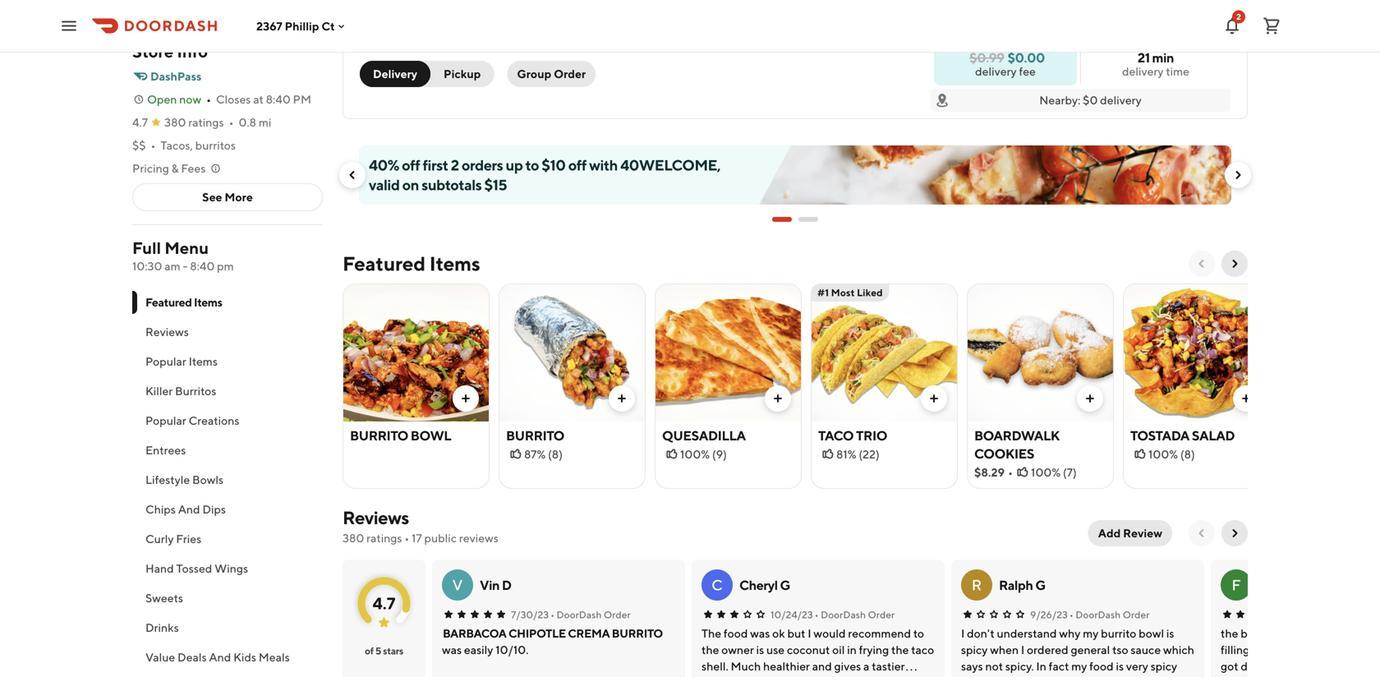 Task type: locate. For each thing, give the bounding box(es) containing it.
doordash for v
[[557, 609, 602, 620]]

see more button
[[133, 184, 322, 210]]

5
[[375, 645, 381, 657]]

previous button of carousel image left next button of carousel icon
[[1196, 257, 1209, 270]]

featured down the am
[[145, 295, 192, 309]]

1 horizontal spatial 4.7
[[373, 594, 396, 613]]

featured down valid
[[343, 252, 426, 275]]

doordash
[[557, 609, 602, 620], [821, 609, 866, 620], [1076, 609, 1121, 620]]

0 items, open order cart image
[[1262, 16, 1282, 36]]

and left kids
[[209, 650, 231, 664]]

2367 phillip ct button
[[256, 19, 348, 33]]

1 vertical spatial reviews
[[343, 507, 409, 528]]

order methods option group
[[360, 61, 494, 87]]

1 horizontal spatial and
[[209, 650, 231, 664]]

delivery left time
[[1122, 65, 1164, 78]]

1 vertical spatial items
[[194, 295, 222, 309]]

popular up killer at the left bottom of page
[[145, 355, 186, 368]]

4 add item to cart image from the left
[[1240, 392, 1253, 405]]

• left 17
[[405, 531, 409, 545]]

2
[[1237, 12, 1241, 21], [451, 156, 459, 174]]

3 add item to cart image from the left
[[1084, 392, 1097, 405]]

at
[[253, 92, 264, 106]]

items up "burritos"
[[189, 355, 218, 368]]

sweets
[[145, 591, 183, 605]]

doordash right "9/26/23"
[[1076, 609, 1121, 620]]

0.8
[[239, 115, 256, 129]]

fees
[[181, 161, 206, 175]]

100%
[[680, 447, 710, 461], [1149, 447, 1178, 461], [1031, 465, 1061, 479]]

1 vertical spatial previous button of carousel image
[[1196, 257, 1209, 270]]

1 horizontal spatial g
[[1036, 577, 1046, 593]]

2 (8) from the left
[[1181, 447, 1195, 461]]

subtotals
[[422, 176, 482, 194]]

4.7
[[132, 115, 148, 129], [373, 594, 396, 613]]

1 doordash from the left
[[557, 609, 602, 620]]

popular up entrees
[[145, 414, 186, 427]]

100% for tostada salad
[[1149, 447, 1178, 461]]

tostada
[[1131, 428, 1190, 443]]

add item to cart image
[[459, 392, 472, 405], [615, 392, 629, 405]]

2 g from the left
[[1036, 577, 1046, 593]]

1 vertical spatial featured items
[[145, 295, 222, 309]]

-
[[183, 259, 188, 273]]

cheryl
[[740, 577, 778, 593]]

1 • doordash order from the left
[[551, 609, 631, 620]]

featured items down the -
[[145, 295, 222, 309]]

and left dips
[[178, 502, 200, 516]]

delivery inside $0.99 $0.00 delivery fee
[[975, 65, 1017, 78]]

delivery left fee
[[975, 65, 1017, 78]]

0 horizontal spatial (8)
[[548, 447, 563, 461]]

delivery
[[975, 65, 1017, 78], [1122, 65, 1164, 78], [1100, 93, 1142, 107]]

4.7 up "of 5 stars"
[[373, 594, 396, 613]]

g right 'ralph' at the bottom right of page
[[1036, 577, 1046, 593]]

bowl
[[411, 428, 451, 443]]

2 vertical spatial items
[[189, 355, 218, 368]]

17
[[412, 531, 422, 545]]

8:40 right at
[[266, 92, 291, 106]]

stars
[[383, 645, 403, 657]]

• doordash order for c
[[815, 609, 895, 620]]

value deals and kids meals
[[145, 650, 290, 664]]

group order
[[517, 67, 586, 81]]

chipotle
[[509, 627, 566, 640]]

2 popular from the top
[[145, 414, 186, 427]]

add item to cart image for burrito image
[[615, 392, 629, 405]]

1 horizontal spatial add item to cart image
[[615, 392, 629, 405]]

burrito up 87%
[[506, 428, 564, 443]]

2 right "first" at the top left
[[451, 156, 459, 174]]

reviews inside reviews 380 ratings • 17 public reviews
[[343, 507, 409, 528]]

featured items heading
[[343, 251, 480, 277]]

0 horizontal spatial and
[[178, 502, 200, 516]]

ratings inside reviews 380 ratings • 17 public reviews
[[367, 531, 402, 545]]

featured inside heading
[[343, 252, 426, 275]]

featured items
[[343, 252, 480, 275], [145, 295, 222, 309]]

2 horizontal spatial 100%
[[1149, 447, 1178, 461]]

1 horizontal spatial off
[[568, 156, 587, 174]]

quesadilla
[[662, 428, 746, 443]]

0 horizontal spatial ratings
[[188, 115, 224, 129]]

1 (8) from the left
[[548, 447, 563, 461]]

delivery inside 21 min delivery time
[[1122, 65, 1164, 78]]

0 vertical spatial 380
[[164, 115, 186, 129]]

items
[[430, 252, 480, 275], [194, 295, 222, 309], [189, 355, 218, 368]]

open menu image
[[59, 16, 79, 36]]

burrito left the bowl
[[350, 428, 408, 443]]

killer burritos
[[145, 384, 216, 398]]

reviews 380 ratings • 17 public reviews
[[343, 507, 499, 545]]

Pickup radio
[[421, 61, 494, 87]]

previous button of carousel image
[[346, 168, 359, 182], [1196, 257, 1209, 270]]

popular
[[145, 355, 186, 368], [145, 414, 186, 427]]

delivery right $0
[[1100, 93, 1142, 107]]

featured
[[343, 252, 426, 275], [145, 295, 192, 309]]

burrito right crema
[[612, 627, 663, 640]]

0 vertical spatial items
[[430, 252, 480, 275]]

of 5 stars
[[365, 645, 403, 657]]

curly
[[145, 532, 174, 546]]

chips and dips button
[[132, 495, 323, 524]]

popular items
[[145, 355, 218, 368]]

barbacoa chipotle crema burrito
[[443, 627, 663, 640]]

3 doordash from the left
[[1076, 609, 1121, 620]]

0 horizontal spatial previous button of carousel image
[[346, 168, 359, 182]]

1 vertical spatial 4.7
[[373, 594, 396, 613]]

(7)
[[1063, 465, 1077, 479]]

• doordash order right 10/24/23
[[815, 609, 895, 620]]

burrito bowl image
[[343, 283, 489, 422]]

off right $10
[[568, 156, 587, 174]]

public
[[424, 531, 457, 545]]

tacos,
[[161, 138, 193, 152]]

2 doordash from the left
[[821, 609, 866, 620]]

order for c
[[868, 609, 895, 620]]

0 vertical spatial popular
[[145, 355, 186, 368]]

reviews button
[[132, 317, 323, 347]]

• doordash order right "9/26/23"
[[1070, 609, 1150, 620]]

0 vertical spatial featured
[[343, 252, 426, 275]]

1 vertical spatial 380
[[343, 531, 364, 545]]

1 horizontal spatial 8:40
[[266, 92, 291, 106]]

2 • doordash order from the left
[[815, 609, 895, 620]]

value
[[145, 650, 175, 664]]

delivery for $0
[[1100, 93, 1142, 107]]

8:40
[[266, 92, 291, 106], [190, 259, 215, 273]]

liked
[[857, 287, 883, 298]]

salad
[[1192, 428, 1235, 443]]

ratings down reviews link on the bottom of page
[[367, 531, 402, 545]]

next image
[[1228, 527, 1242, 540]]

1 horizontal spatial • doordash order
[[815, 609, 895, 620]]

featured items down the 'on'
[[343, 252, 480, 275]]

• up barbacoa chipotle crema burrito
[[551, 609, 555, 620]]

0 horizontal spatial featured items
[[145, 295, 222, 309]]

to
[[526, 156, 539, 174]]

0 horizontal spatial • doordash order
[[551, 609, 631, 620]]

and inside 'button'
[[209, 650, 231, 664]]

8:40 right the -
[[190, 259, 215, 273]]

g right cheryl at the bottom of page
[[780, 577, 790, 593]]

creations
[[189, 414, 239, 427]]

$10
[[542, 156, 566, 174]]

0 vertical spatial ratings
[[188, 115, 224, 129]]

entrees button
[[132, 435, 323, 465]]

0 horizontal spatial 4.7
[[132, 115, 148, 129]]

2 add item to cart image from the left
[[615, 392, 629, 405]]

100% down quesadilla at the bottom of the page
[[680, 447, 710, 461]]

1 vertical spatial 2
[[451, 156, 459, 174]]

ratings up burritos
[[188, 115, 224, 129]]

• right 10/24/23
[[815, 609, 819, 620]]

0 vertical spatial 2
[[1237, 12, 1241, 21]]

quesadilla image
[[656, 283, 801, 422]]

most
[[831, 287, 855, 298]]

1 vertical spatial 8:40
[[190, 259, 215, 273]]

order
[[554, 67, 586, 81], [604, 609, 631, 620], [868, 609, 895, 620], [1123, 609, 1150, 620]]

0 vertical spatial previous button of carousel image
[[346, 168, 359, 182]]

items inside button
[[189, 355, 218, 368]]

order for v
[[604, 609, 631, 620]]

lifestyle bowls
[[145, 473, 224, 486]]

1 horizontal spatial featured items
[[343, 252, 480, 275]]

add item to cart image for burrito bowl image
[[459, 392, 472, 405]]

popular for popular items
[[145, 355, 186, 368]]

1 horizontal spatial reviews
[[343, 507, 409, 528]]

f
[[1232, 576, 1241, 594]]

380 down reviews link on the bottom of page
[[343, 531, 364, 545]]

group
[[517, 67, 552, 81]]

bowls
[[192, 473, 224, 486]]

1 horizontal spatial doordash
[[821, 609, 866, 620]]

valid
[[369, 176, 400, 194]]

1 add item to cart image from the left
[[772, 392, 785, 405]]

1 g from the left
[[780, 577, 790, 593]]

100% left (7)
[[1031, 465, 1061, 479]]

(8) right 87%
[[548, 447, 563, 461]]

review
[[1123, 526, 1163, 540]]

add item to cart image
[[772, 392, 785, 405], [928, 392, 941, 405], [1084, 392, 1097, 405], [1240, 392, 1253, 405]]

#1 most liked
[[818, 287, 883, 298]]

boardwalk
[[975, 428, 1060, 443]]

add item to cart image for boardwalk cookies
[[1084, 392, 1097, 405]]

fries
[[176, 532, 201, 546]]

store
[[132, 42, 174, 61]]

(8) for tostada salad
[[1181, 447, 1195, 461]]

8:40 inside "full menu 10:30 am - 8:40 pm"
[[190, 259, 215, 273]]

add item to cart image inside burrito bowl button
[[459, 392, 472, 405]]

1 vertical spatial and
[[209, 650, 231, 664]]

previous image
[[1196, 527, 1209, 540]]

0 horizontal spatial 2
[[451, 156, 459, 174]]

1 vertical spatial featured
[[145, 295, 192, 309]]

0 horizontal spatial 100%
[[680, 447, 710, 461]]

pricing & fees
[[132, 161, 206, 175]]

1 horizontal spatial burrito
[[506, 428, 564, 443]]

0 horizontal spatial g
[[780, 577, 790, 593]]

0 vertical spatial reviews
[[145, 325, 189, 339]]

add review button
[[1089, 520, 1173, 546]]

1 vertical spatial ratings
[[367, 531, 402, 545]]

curly fries button
[[132, 524, 323, 554]]

off up the 'on'
[[402, 156, 420, 174]]

• doordash order up crema
[[551, 609, 631, 620]]

0 horizontal spatial doordash
[[557, 609, 602, 620]]

burrito bowl button
[[343, 283, 490, 489]]

delivery
[[373, 67, 417, 81]]

100% down tostada
[[1149, 447, 1178, 461]]

0 horizontal spatial reviews
[[145, 325, 189, 339]]

3 • doordash order from the left
[[1070, 609, 1150, 620]]

1 vertical spatial popular
[[145, 414, 186, 427]]

and inside button
[[178, 502, 200, 516]]

select promotional banner element
[[772, 205, 818, 234]]

• right now
[[206, 92, 211, 106]]

ralph g
[[999, 577, 1046, 593]]

0 horizontal spatial 8:40
[[190, 259, 215, 273]]

4.7 up "$$"
[[132, 115, 148, 129]]

2 left 0 items, open order cart image
[[1237, 12, 1241, 21]]

burrito for burrito
[[506, 428, 564, 443]]

1 horizontal spatial 100%
[[1031, 465, 1061, 479]]

hand tossed wings button
[[132, 554, 323, 583]]

reviews inside button
[[145, 325, 189, 339]]

1 add item to cart image from the left
[[459, 392, 472, 405]]

0 horizontal spatial off
[[402, 156, 420, 174]]

add item to cart image for tostada salad
[[1240, 392, 1253, 405]]

1 horizontal spatial featured
[[343, 252, 426, 275]]

2 horizontal spatial • doordash order
[[1070, 609, 1150, 620]]

0 vertical spatial and
[[178, 502, 200, 516]]

previous button of carousel image left 40%
[[346, 168, 359, 182]]

doordash up crema
[[557, 609, 602, 620]]

items down subtotals
[[430, 252, 480, 275]]

1 horizontal spatial 380
[[343, 531, 364, 545]]

doordash right 10/24/23
[[821, 609, 866, 620]]

delivery for min
[[1122, 65, 1164, 78]]

0 horizontal spatial burrito
[[350, 428, 408, 443]]

81%
[[836, 447, 857, 461]]

380 down open now
[[164, 115, 186, 129]]

lifestyle
[[145, 473, 190, 486]]

2 horizontal spatial doordash
[[1076, 609, 1121, 620]]

0 horizontal spatial add item to cart image
[[459, 392, 472, 405]]

burrito
[[350, 428, 408, 443], [506, 428, 564, 443], [612, 627, 663, 640]]

vin
[[480, 577, 500, 593]]

drinks
[[145, 621, 179, 634]]

(8) down tostada salad at the right bottom of the page
[[1181, 447, 1195, 461]]

• left 0.8
[[229, 115, 234, 129]]

1 horizontal spatial ratings
[[367, 531, 402, 545]]

1 horizontal spatial (8)
[[1181, 447, 1195, 461]]

1 popular from the top
[[145, 355, 186, 368]]

1 horizontal spatial 2
[[1237, 12, 1241, 21]]

items up reviews button
[[194, 295, 222, 309]]



Task type: vqa. For each thing, say whether or not it's contained in the screenshot.
this at the bottom of page
no



Task type: describe. For each thing, give the bounding box(es) containing it.
now
[[179, 92, 201, 106]]

trio
[[856, 428, 887, 443]]

380 inside reviews 380 ratings • 17 public reviews
[[343, 531, 364, 545]]

order for r
[[1123, 609, 1150, 620]]

v
[[452, 576, 463, 594]]

chips
[[145, 502, 176, 516]]

(9)
[[712, 447, 727, 461]]

• doordash order for v
[[551, 609, 631, 620]]

c
[[712, 576, 723, 594]]

kids
[[233, 650, 256, 664]]

1 off from the left
[[402, 156, 420, 174]]

deals
[[178, 650, 207, 664]]

burrito for burrito bowl
[[350, 428, 408, 443]]

killer burritos button
[[132, 376, 323, 406]]

40% off first 2 orders up to $10 off with 40welcome, valid on subtotals $15
[[369, 156, 721, 194]]

reviews
[[459, 531, 499, 545]]

$0.00
[[1008, 50, 1045, 65]]

#1
[[818, 287, 829, 298]]

ralph
[[999, 577, 1033, 593]]

of
[[365, 645, 374, 657]]

reviews for reviews
[[145, 325, 189, 339]]

full
[[132, 238, 161, 258]]

$$ • tacos, burritos
[[132, 138, 236, 152]]

100% (8)
[[1149, 447, 1195, 461]]

10:30
[[132, 259, 162, 273]]

crema
[[568, 627, 610, 640]]

phillip
[[285, 19, 319, 33]]

dashpass
[[150, 69, 202, 83]]

0 vertical spatial featured items
[[343, 252, 480, 275]]

more
[[225, 190, 253, 204]]

group order button
[[507, 61, 596, 87]]

burrito image
[[500, 283, 645, 422]]

orders
[[462, 156, 503, 174]]

21
[[1138, 50, 1150, 65]]

$15
[[484, 176, 507, 194]]

Delivery radio
[[360, 61, 431, 87]]

add
[[1098, 526, 1121, 540]]

add item to cart image for quesadilla
[[772, 392, 785, 405]]

first
[[423, 156, 448, 174]]

100% for quesadilla
[[680, 447, 710, 461]]

ct
[[322, 19, 335, 33]]

value deals and kids meals button
[[132, 643, 323, 672]]

drinks button
[[132, 613, 323, 643]]

r
[[972, 576, 982, 594]]

nearby:
[[1040, 93, 1081, 107]]

2367
[[256, 19, 282, 33]]

100% (7)
[[1031, 465, 1077, 479]]

pickup
[[444, 67, 481, 81]]

$0.99
[[970, 50, 1004, 65]]

cheryl g
[[740, 577, 790, 593]]

order inside button
[[554, 67, 586, 81]]

g for c
[[780, 577, 790, 593]]

2 off from the left
[[568, 156, 587, 174]]

boardwalk cookies
[[975, 428, 1060, 461]]

store info
[[132, 42, 208, 61]]

pricing & fees button
[[132, 160, 222, 177]]

$0
[[1083, 93, 1098, 107]]

2 add item to cart image from the left
[[928, 392, 941, 405]]

• right "9/26/23"
[[1070, 609, 1074, 620]]

tostada salad image
[[1124, 283, 1270, 422]]

time
[[1166, 65, 1190, 78]]

popular for popular creations
[[145, 414, 186, 427]]

(22)
[[859, 447, 880, 461]]

mi
[[259, 115, 272, 129]]

1 horizontal spatial previous button of carousel image
[[1196, 257, 1209, 270]]

pricing
[[132, 161, 169, 175]]

tossed
[[176, 562, 212, 575]]

popular items button
[[132, 347, 323, 376]]

(8) for burrito
[[548, 447, 563, 461]]

full menu 10:30 am - 8:40 pm
[[132, 238, 234, 273]]

meals
[[259, 650, 290, 664]]

2 inside 40% off first 2 orders up to $10 off with 40welcome, valid on subtotals $15
[[451, 156, 459, 174]]

380 ratings •
[[164, 115, 234, 129]]

see more
[[202, 190, 253, 204]]

• right "$$"
[[151, 138, 156, 152]]

taco
[[818, 428, 854, 443]]

with
[[589, 156, 618, 174]]

popular creations
[[145, 414, 239, 427]]

notification bell image
[[1223, 16, 1242, 36]]

chips and dips
[[145, 502, 226, 516]]

menu
[[164, 238, 209, 258]]

• doordash order for r
[[1070, 609, 1150, 620]]

40welcome,
[[620, 156, 721, 174]]

doordash for r
[[1076, 609, 1121, 620]]

hand tossed wings
[[145, 562, 248, 575]]

0.8 mi
[[239, 115, 272, 129]]

barbacoa chipotle crema burrito button
[[443, 625, 663, 642]]

g for r
[[1036, 577, 1046, 593]]

0 vertical spatial 8:40
[[266, 92, 291, 106]]

0 horizontal spatial featured
[[145, 295, 192, 309]]

burrito bowl
[[350, 428, 451, 443]]

add review
[[1098, 526, 1163, 540]]

info
[[177, 42, 208, 61]]

vin d
[[480, 577, 512, 593]]

delivery for $0.00
[[975, 65, 1017, 78]]

next button of carousel image
[[1228, 257, 1242, 270]]

reviews for reviews 380 ratings • 17 public reviews
[[343, 507, 409, 528]]

100% (9)
[[680, 447, 727, 461]]

wings
[[215, 562, 248, 575]]

open now
[[147, 92, 201, 106]]

Item Search search field
[[1011, 0, 1235, 8]]

• down the cookies
[[1008, 465, 1013, 479]]

nearby: $0 delivery
[[1040, 93, 1142, 107]]

am
[[165, 259, 180, 273]]

tostada salad
[[1131, 428, 1235, 443]]

boardwalk cookies image
[[968, 283, 1113, 422]]

next button of carousel image
[[1232, 168, 1245, 182]]

doordash for c
[[821, 609, 866, 620]]

0 horizontal spatial 380
[[164, 115, 186, 129]]

2 horizontal spatial burrito
[[612, 627, 663, 640]]

• inside reviews 380 ratings • 17 public reviews
[[405, 531, 409, 545]]

reviews link
[[343, 507, 409, 528]]

items inside heading
[[430, 252, 480, 275]]

9/26/23
[[1030, 609, 1068, 620]]

taco trio image
[[812, 283, 957, 422]]

killer
[[145, 384, 173, 398]]

0 vertical spatial 4.7
[[132, 115, 148, 129]]

barbacoa
[[443, 627, 507, 640]]



